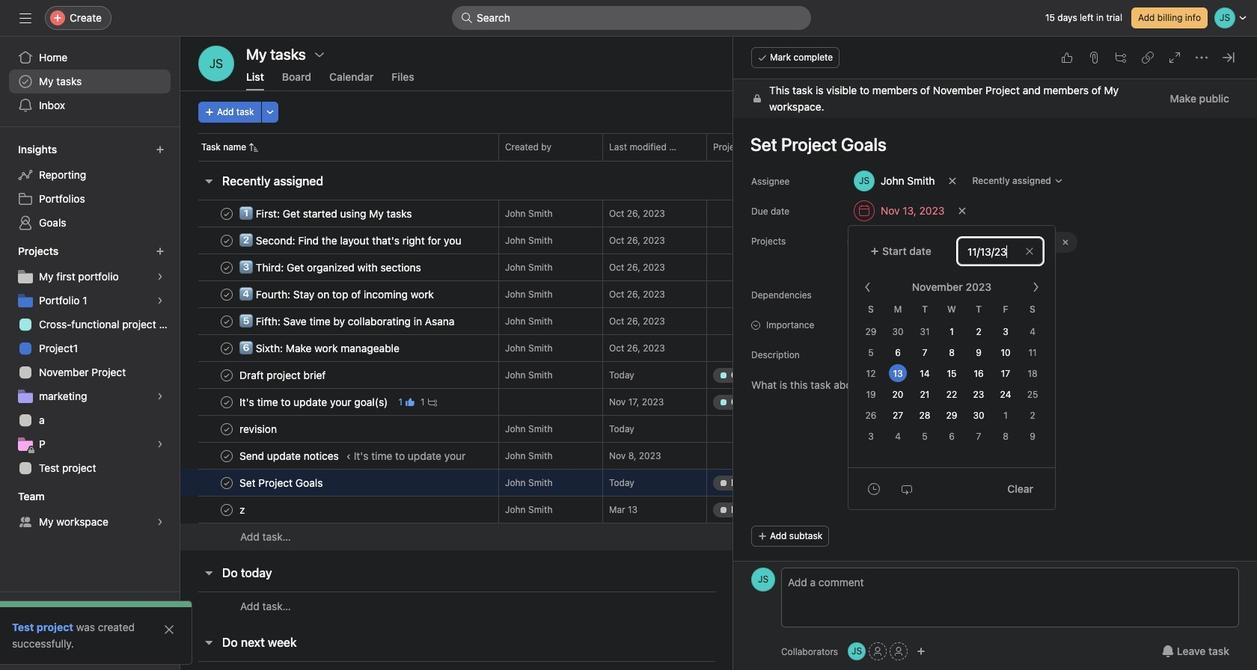 Task type: locate. For each thing, give the bounding box(es) containing it.
mark complete image inside set project goals cell
[[218, 474, 236, 492]]

3 mark complete image from the top
[[218, 366, 236, 384]]

mark complete checkbox inside 3️⃣ third: get organized with sections cell
[[218, 259, 236, 277]]

task name text field inside it's time to update your goal(s) cell
[[237, 395, 393, 410]]

full screen image
[[1169, 52, 1181, 64]]

3 task name text field from the top
[[237, 314, 459, 329]]

task name text field inside 1️⃣ first: get started using my tasks cell
[[237, 206, 417, 221]]

Mark complete checkbox
[[218, 232, 236, 250], [218, 259, 236, 277], [218, 339, 236, 357], [218, 393, 236, 411], [218, 420, 236, 438], [218, 447, 236, 465], [218, 474, 236, 492]]

5 mark complete image from the top
[[218, 420, 236, 438]]

task name text field inside 4️⃣ fourth: stay on top of incoming work cell
[[237, 287, 439, 302]]

mark complete image for set project goals cell
[[218, 474, 236, 492]]

task name text field up 3️⃣ third: get organized with sections cell
[[237, 233, 466, 248]]

mark complete checkbox inside 4️⃣ fourth: stay on top of incoming work cell
[[218, 286, 236, 304]]

mark complete image
[[218, 205, 236, 223], [218, 232, 236, 250], [218, 259, 236, 277], [218, 339, 236, 357], [218, 420, 236, 438]]

mark complete checkbox inside 5️⃣ fifth: save time by collaborating in asana cell
[[218, 313, 236, 331]]

mark complete image for '2️⃣ second: find the layout that's right for you' cell
[[218, 232, 236, 250]]

Task name text field
[[237, 260, 426, 275], [237, 287, 439, 302], [237, 314, 459, 329], [237, 422, 282, 437], [237, 503, 253, 518]]

mark complete image for 4️⃣ fourth: stay on top of incoming work cell
[[218, 286, 236, 304]]

mark complete checkbox for task name text field within the 6️⃣ sixth: make work manageable cell
[[218, 339, 236, 357]]

1 mark complete image from the top
[[218, 286, 236, 304]]

mark complete image for send update notices cell
[[218, 447, 236, 465]]

global element
[[0, 37, 180, 127]]

mark complete image
[[218, 286, 236, 304], [218, 313, 236, 331], [218, 366, 236, 384], [218, 393, 236, 411], [218, 447, 236, 465], [218, 474, 236, 492], [218, 501, 236, 519]]

6 mark complete image from the top
[[218, 474, 236, 492]]

mark complete checkbox inside draft project brief cell
[[218, 366, 236, 384]]

mark complete image for 1️⃣ first: get started using my tasks cell
[[218, 205, 236, 223]]

task name text field up set project goals cell
[[237, 449, 343, 464]]

mark complete checkbox for 5️⃣ fifth: save time by collaborating in asana cell at the left
[[218, 313, 236, 331]]

task name text field for 1️⃣ first: get started using my tasks cell
[[237, 206, 417, 221]]

mark complete image inside 3️⃣ third: get organized with sections cell
[[218, 259, 236, 277]]

mark complete checkbox inside 6️⃣ sixth: make work manageable cell
[[218, 339, 236, 357]]

1 mark complete image from the top
[[218, 205, 236, 223]]

see details, my first portfolio image
[[156, 272, 165, 281]]

5 mark complete checkbox from the top
[[218, 420, 236, 438]]

1 mark complete checkbox from the top
[[218, 205, 236, 223]]

1 vertical spatial collapse task list for this group image
[[203, 567, 215, 579]]

task name text field inside send update notices cell
[[237, 449, 343, 464]]

task name text field for mark complete checkbox within revision cell
[[237, 422, 282, 437]]

mark complete checkbox inside send update notices cell
[[218, 447, 236, 465]]

4 task name text field from the top
[[237, 368, 330, 383]]

4️⃣ fourth: stay on top of incoming work cell
[[180, 281, 499, 308]]

set to repeat image
[[901, 483, 913, 495]]

send update notices cell
[[180, 442, 499, 470]]

3 mark complete image from the top
[[218, 259, 236, 277]]

5 task name text field from the top
[[237, 503, 253, 518]]

task name text field for send update notices cell
[[237, 449, 343, 464]]

mark complete image for 6️⃣ sixth: make work manageable cell
[[218, 339, 236, 357]]

task name text field up revision cell at left bottom
[[237, 395, 393, 410]]

task name text field up draft project brief cell
[[237, 341, 404, 356]]

close details image
[[1223, 52, 1235, 64]]

mark complete image inside send update notices cell
[[218, 447, 236, 465]]

4 mark complete image from the top
[[218, 393, 236, 411]]

0 vertical spatial collapse task list for this group image
[[203, 175, 215, 187]]

mark complete image for 5️⃣ fifth: save time by collaborating in asana cell at the left
[[218, 313, 236, 331]]

3 mark complete checkbox from the top
[[218, 339, 236, 357]]

main content
[[734, 79, 1258, 656]]

z cell
[[180, 496, 499, 524]]

mark complete checkbox inside '2️⃣ second: find the layout that's right for you' cell
[[218, 232, 236, 250]]

task name text field inside '2️⃣ second: find the layout that's right for you' cell
[[237, 233, 466, 248]]

4 mark complete checkbox from the top
[[218, 393, 236, 411]]

it's time to update your goal(s) cell
[[180, 389, 499, 416]]

list box
[[452, 6, 811, 30]]

1 like. you liked this task image
[[406, 398, 415, 407]]

1 task name text field from the top
[[237, 260, 426, 275]]

3 mark complete checkbox from the top
[[218, 313, 236, 331]]

6 task name text field from the top
[[237, 449, 343, 464]]

2️⃣ second: find the layout that's right for you cell
[[180, 227, 499, 255]]

task name text field inside set project goals cell
[[237, 476, 327, 491]]

mark complete image inside '2️⃣ second: find the layout that's right for you' cell
[[218, 232, 236, 250]]

collapse task list for this group image
[[203, 175, 215, 187], [203, 567, 215, 579]]

mark complete image inside 1️⃣ first: get started using my tasks cell
[[218, 205, 236, 223]]

task name text field for mark complete option in the 5️⃣ fifth: save time by collaborating in asana cell
[[237, 314, 459, 329]]

1 task name text field from the top
[[237, 206, 417, 221]]

mark complete image inside draft project brief cell
[[218, 366, 236, 384]]

Mark complete checkbox
[[218, 205, 236, 223], [218, 286, 236, 304], [218, 313, 236, 331], [218, 366, 236, 384], [218, 501, 236, 519]]

row
[[180, 133, 1223, 161], [198, 160, 1205, 162], [180, 200, 1223, 228], [180, 227, 1223, 255], [180, 254, 1223, 281], [180, 281, 1223, 308], [180, 308, 1223, 335], [180, 335, 1223, 362], [180, 362, 1223, 389], [180, 389, 1223, 416], [180, 415, 1223, 443], [180, 442, 1223, 470], [180, 469, 1223, 497], [180, 496, 1223, 524], [180, 523, 1223, 551], [180, 592, 1223, 621], [180, 662, 1223, 671]]

task name text field up it's time to update your goal(s) cell
[[237, 368, 330, 383]]

2 mark complete image from the top
[[218, 232, 236, 250]]

4 mark complete checkbox from the top
[[218, 366, 236, 384]]

mark complete checkbox inside set project goals cell
[[218, 474, 236, 492]]

2 mark complete checkbox from the top
[[218, 259, 236, 277]]

1 subtask image
[[428, 398, 437, 407]]

mark complete checkbox inside z cell
[[218, 501, 236, 519]]

task name text field inside draft project brief cell
[[237, 368, 330, 383]]

task name text field up '2️⃣ second: find the layout that's right for you' cell
[[237, 206, 417, 221]]

clear due date image
[[1026, 247, 1035, 256]]

task name text field inside z cell
[[237, 503, 253, 518]]

2 mark complete image from the top
[[218, 313, 236, 331]]

mark complete image for draft project brief cell
[[218, 366, 236, 384]]

4 task name text field from the top
[[237, 422, 282, 437]]

4 mark complete image from the top
[[218, 339, 236, 357]]

5 mark complete checkbox from the top
[[218, 501, 236, 519]]

7 mark complete image from the top
[[218, 501, 236, 519]]

revision cell
[[180, 415, 499, 443]]

mark complete checkbox inside it's time to update your goal(s) cell
[[218, 393, 236, 411]]

add or remove collaborators image
[[848, 643, 866, 661], [917, 648, 926, 657]]

2 task name text field from the top
[[237, 287, 439, 302]]

task name text field inside revision cell
[[237, 422, 282, 437]]

task name text field inside 6️⃣ sixth: make work manageable cell
[[237, 341, 404, 356]]

attachments: add a file to this task, set project goals image
[[1088, 52, 1100, 64]]

1 mark complete checkbox from the top
[[218, 232, 236, 250]]

task name text field for mark complete option inside the z cell
[[237, 503, 253, 518]]

mark complete image inside z cell
[[218, 501, 236, 519]]

mark complete checkbox inside 1️⃣ first: get started using my tasks cell
[[218, 205, 236, 223]]

5 task name text field from the top
[[237, 395, 393, 410]]

mark complete checkbox for task name text field in send update notices cell
[[218, 447, 236, 465]]

mark complete checkbox for task name text field in the '2️⃣ second: find the layout that's right for you' cell
[[218, 232, 236, 250]]

Task name text field
[[237, 206, 417, 221], [237, 233, 466, 248], [237, 341, 404, 356], [237, 368, 330, 383], [237, 395, 393, 410], [237, 449, 343, 464], [237, 476, 327, 491]]

mark complete image inside revision cell
[[218, 420, 236, 438]]

remove image
[[1060, 237, 1072, 249]]

task name text field down send update notices cell
[[237, 476, 327, 491]]

7 mark complete checkbox from the top
[[218, 474, 236, 492]]

2 task name text field from the top
[[237, 233, 466, 248]]

3 task name text field from the top
[[237, 341, 404, 356]]

6 mark complete checkbox from the top
[[218, 447, 236, 465]]

5 mark complete image from the top
[[218, 447, 236, 465]]

2 mark complete checkbox from the top
[[218, 286, 236, 304]]

mark complete checkbox for 4️⃣ fourth: stay on top of incoming work cell
[[218, 286, 236, 304]]

mark complete image inside 4️⃣ fourth: stay on top of incoming work cell
[[218, 286, 236, 304]]

mark complete image inside 5️⃣ fifth: save time by collaborating in asana cell
[[218, 313, 236, 331]]

task name text field inside 3️⃣ third: get organized with sections cell
[[237, 260, 426, 275]]

mark complete image inside 6️⃣ sixth: make work manageable cell
[[218, 339, 236, 357]]

see details, marketing image
[[156, 392, 165, 401]]

teams element
[[0, 484, 180, 537]]

7 task name text field from the top
[[237, 476, 327, 491]]

task name text field inside 5️⃣ fifth: save time by collaborating in asana cell
[[237, 314, 459, 329]]

draft project brief cell
[[180, 362, 499, 389]]

mark complete image for z cell
[[218, 501, 236, 519]]

task name text field for mark complete checkbox inside the 3️⃣ third: get organized with sections cell
[[237, 260, 426, 275]]



Task type: describe. For each thing, give the bounding box(es) containing it.
add subtask image
[[1115, 52, 1127, 64]]

mark complete checkbox for 1️⃣ first: get started using my tasks cell
[[218, 205, 236, 223]]

close image
[[163, 624, 175, 636]]

6️⃣ sixth: make work manageable cell
[[180, 335, 499, 362]]

show options image
[[314, 49, 326, 61]]

3️⃣ third: get organized with sections cell
[[180, 254, 499, 281]]

remove assignee image
[[948, 177, 957, 186]]

2 collapse task list for this group image from the top
[[203, 567, 215, 579]]

see details, p image
[[156, 440, 165, 449]]

new insights image
[[156, 145, 165, 154]]

0 likes. click to like this task image
[[1062, 52, 1073, 64]]

task name text field for '2️⃣ second: find the layout that's right for you' cell
[[237, 233, 466, 248]]

see details, my workspace image
[[156, 518, 165, 527]]

1 collapse task list for this group image from the top
[[203, 175, 215, 187]]

mark complete checkbox for z cell
[[218, 501, 236, 519]]

view profile settings image
[[198, 46, 234, 82]]

more actions image
[[265, 108, 274, 117]]

header recently assigned tree grid
[[180, 200, 1223, 551]]

clear due date image
[[958, 207, 967, 216]]

mark complete checkbox for task name text field inside it's time to update your goal(s) cell
[[218, 393, 236, 411]]

task name text field for set project goals cell
[[237, 476, 327, 491]]

task name text field for 6️⃣ sixth: make work manageable cell
[[237, 341, 404, 356]]

collapse task list for this group image
[[203, 637, 215, 649]]

mark complete checkbox for draft project brief cell
[[218, 366, 236, 384]]

new project or portfolio image
[[156, 247, 165, 256]]

copy task link image
[[1142, 52, 1154, 64]]

Task Name text field
[[741, 127, 1240, 162]]

mark complete image for revision cell at left bottom
[[218, 420, 236, 438]]

open user profile image
[[752, 568, 776, 592]]

1️⃣ first: get started using my tasks cell
[[180, 200, 499, 228]]

task name text field for it's time to update your goal(s) cell
[[237, 395, 393, 410]]

mark complete image for 3️⃣ third: get organized with sections cell
[[218, 259, 236, 277]]

add time image
[[868, 483, 880, 495]]

5️⃣ fifth: save time by collaborating in asana cell
[[180, 308, 499, 335]]

next month image
[[1030, 281, 1042, 293]]

Due date text field
[[958, 238, 1044, 265]]

task name text field for mark complete option in the 4️⃣ fourth: stay on top of incoming work cell
[[237, 287, 439, 302]]

projects element
[[0, 238, 180, 484]]

see details, portfolio 1 image
[[156, 296, 165, 305]]

mark complete checkbox inside revision cell
[[218, 420, 236, 438]]

hide sidebar image
[[19, 12, 31, 24]]

mark complete image for it's time to update your goal(s) cell
[[218, 393, 236, 411]]

0 horizontal spatial add or remove collaborators image
[[848, 643, 866, 661]]

task name text field for draft project brief cell
[[237, 368, 330, 383]]

more actions for this task image
[[1196, 52, 1208, 64]]

set project goals dialog
[[734, 37, 1258, 671]]

set project goals cell
[[180, 469, 499, 497]]

1 horizontal spatial add or remove collaborators image
[[917, 648, 926, 657]]

prominent image
[[461, 12, 473, 24]]

previous month image
[[862, 281, 874, 293]]

insights element
[[0, 136, 180, 238]]

mark complete checkbox for task name text field within the set project goals cell
[[218, 474, 236, 492]]



Task type: vqa. For each thing, say whether or not it's contained in the screenshot.
revision Cell
yes



